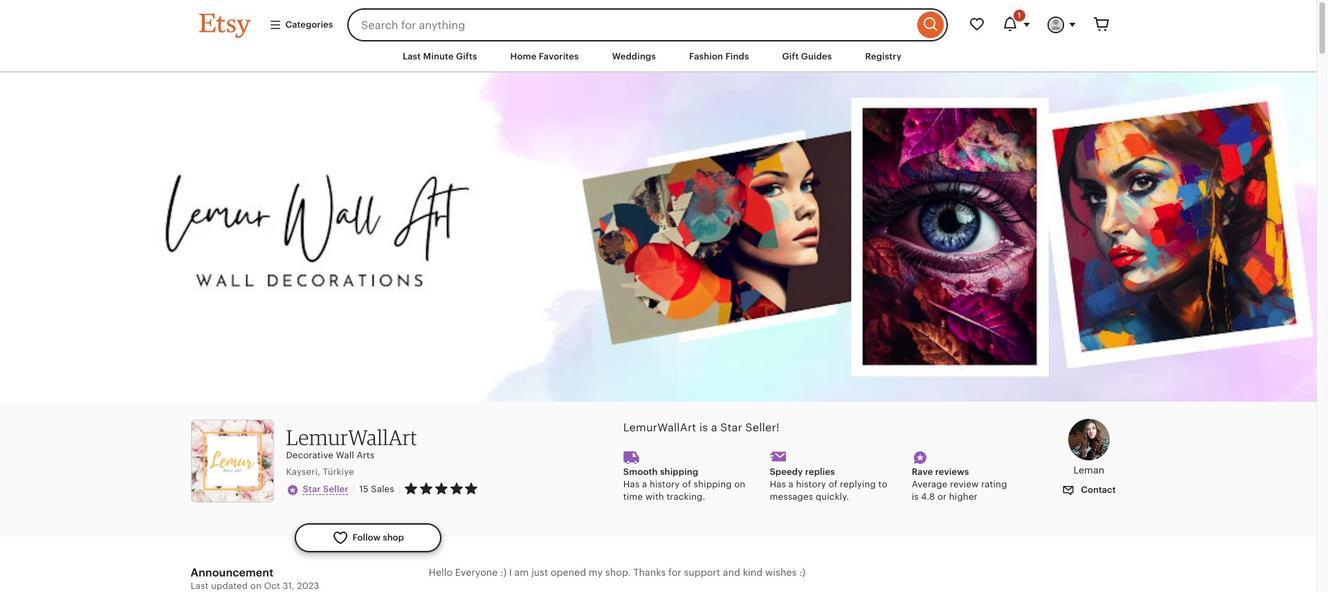 Task type: locate. For each thing, give the bounding box(es) containing it.
kind
[[743, 567, 763, 578]]

weddings link
[[602, 44, 667, 69]]

messages
[[770, 492, 813, 503]]

follow
[[353, 533, 381, 543]]

0 horizontal spatial star
[[303, 484, 321, 495]]

last
[[403, 51, 421, 62], [191, 581, 209, 591]]

| right "sales"
[[399, 484, 401, 495]]

1 button
[[994, 8, 1039, 42]]

lemurwallart decorative wall arts
[[286, 425, 418, 461]]

0 horizontal spatial a
[[642, 480, 647, 490]]

menu bar containing last minute gifts
[[174, 42, 1143, 73]]

average
[[912, 480, 948, 490]]

Search for anything text field
[[348, 8, 914, 42]]

a up messages
[[789, 480, 794, 490]]

15
[[359, 484, 369, 495]]

of for replying
[[829, 480, 838, 490]]

seller!
[[746, 421, 780, 435]]

1 horizontal spatial lemurwallart
[[623, 421, 697, 435]]

history for with
[[650, 480, 680, 490]]

|
[[353, 484, 355, 495], [399, 484, 401, 495]]

fashion finds
[[689, 51, 749, 62]]

of up quickly.
[[829, 480, 838, 490]]

lemurwallart up wall
[[286, 425, 418, 450]]

0 horizontal spatial history
[[650, 480, 680, 490]]

history inside smooth shipping has a history of shipping on time with tracking.
[[650, 480, 680, 490]]

is left 4.8
[[912, 492, 919, 503]]

a down the smooth
[[642, 480, 647, 490]]

registry
[[865, 51, 902, 62]]

a
[[711, 421, 717, 435], [642, 480, 647, 490], [789, 480, 794, 490]]

0 vertical spatial on
[[734, 480, 746, 490]]

on left the oct
[[250, 581, 262, 591]]

lemurwallart up the smooth
[[623, 421, 697, 435]]

1 horizontal spatial |
[[399, 484, 401, 495]]

None search field
[[348, 8, 948, 42]]

1 horizontal spatial has
[[770, 480, 786, 490]]

1 vertical spatial on
[[250, 581, 262, 591]]

of inside speedy replies has a history of replying to messages quickly.
[[829, 480, 838, 490]]

star left seller!
[[721, 421, 743, 435]]

2 of from the left
[[829, 480, 838, 490]]

has for has a history of shipping on time with tracking.
[[623, 480, 640, 490]]

history inside speedy replies has a history of replying to messages quickly.
[[796, 480, 826, 490]]

guides
[[801, 51, 832, 62]]

last left minute
[[403, 51, 421, 62]]

1 horizontal spatial on
[[734, 480, 746, 490]]

review
[[950, 480, 979, 490]]

1 horizontal spatial star
[[721, 421, 743, 435]]

has up time
[[623, 480, 640, 490]]

2 | from the left
[[399, 484, 401, 495]]

has inside speedy replies has a history of replying to messages quickly.
[[770, 480, 786, 490]]

0 horizontal spatial |
[[353, 484, 355, 495]]

on
[[734, 480, 746, 490], [250, 581, 262, 591]]

1 horizontal spatial of
[[829, 480, 838, 490]]

a inside smooth shipping has a history of shipping on time with tracking.
[[642, 480, 647, 490]]

shop
[[383, 533, 404, 543]]

lemurwallart for lemurwallart is a star seller!
[[623, 421, 697, 435]]

star
[[721, 421, 743, 435], [303, 484, 321, 495]]

of inside smooth shipping has a history of shipping on time with tracking.
[[682, 480, 691, 490]]

1 vertical spatial last
[[191, 581, 209, 591]]

is inside rave reviews average review rating is 4.8 or higher
[[912, 492, 919, 503]]

star down kayseri, türkiye
[[303, 484, 321, 495]]

:) right wishes
[[800, 567, 806, 578]]

support
[[684, 567, 721, 578]]

time
[[623, 492, 643, 503]]

a inside speedy replies has a history of replying to messages quickly.
[[789, 480, 794, 490]]

a left seller!
[[711, 421, 717, 435]]

1 | from the left
[[353, 484, 355, 495]]

0 horizontal spatial of
[[682, 480, 691, 490]]

:) left i
[[500, 567, 507, 578]]

smooth
[[623, 467, 658, 478]]

1 vertical spatial star
[[303, 484, 321, 495]]

0 vertical spatial last
[[403, 51, 421, 62]]

on down seller!
[[734, 480, 746, 490]]

history down replies
[[796, 480, 826, 490]]

of up "tracking."
[[682, 480, 691, 490]]

lemurwallart for lemurwallart decorative wall arts
[[286, 425, 418, 450]]

opened
[[551, 567, 586, 578]]

to
[[879, 480, 888, 490]]

0 horizontal spatial has
[[623, 480, 640, 490]]

0 horizontal spatial :)
[[500, 567, 507, 578]]

1 of from the left
[[682, 480, 691, 490]]

of for shipping
[[682, 480, 691, 490]]

a for speedy replies
[[789, 480, 794, 490]]

4.8
[[921, 492, 935, 503]]

oct
[[264, 581, 280, 591]]

0 horizontal spatial lemurwallart
[[286, 425, 418, 450]]

1 horizontal spatial history
[[796, 480, 826, 490]]

leman image
[[1069, 419, 1110, 461]]

| 15 sales |
[[353, 484, 401, 495]]

2 has from the left
[[770, 480, 786, 490]]

lemurwallart
[[623, 421, 697, 435], [286, 425, 418, 450]]

categories
[[285, 19, 333, 30]]

fashion finds link
[[679, 44, 760, 69]]

lemurwallart is a star seller!
[[623, 421, 780, 435]]

0 vertical spatial is
[[700, 421, 708, 435]]

has down speedy at the bottom of page
[[770, 480, 786, 490]]

just
[[531, 567, 548, 578]]

is
[[700, 421, 708, 435], [912, 492, 919, 503]]

favorites
[[539, 51, 579, 62]]

updated
[[211, 581, 248, 591]]

| left 15
[[353, 484, 355, 495]]

arts
[[357, 450, 375, 461]]

last left updated
[[191, 581, 209, 591]]

wishes
[[765, 567, 797, 578]]

0 vertical spatial shipping
[[660, 467, 699, 478]]

last inside menu bar
[[403, 51, 421, 62]]

1 has from the left
[[623, 480, 640, 490]]

rave reviews average review rating is 4.8 or higher
[[912, 467, 1007, 503]]

quickly.
[[816, 492, 849, 503]]

0 horizontal spatial last
[[191, 581, 209, 591]]

seller
[[323, 484, 349, 495]]

history
[[650, 480, 680, 490], [796, 480, 826, 490]]

shipping
[[660, 467, 699, 478], [694, 480, 732, 490]]

history for quickly.
[[796, 480, 826, 490]]

thanks
[[634, 567, 666, 578]]

1 vertical spatial is
[[912, 492, 919, 503]]

of
[[682, 480, 691, 490], [829, 480, 838, 490]]

| inside | 15 sales |
[[399, 484, 401, 495]]

star_seller image
[[286, 484, 299, 497]]

1 horizontal spatial last
[[403, 51, 421, 62]]

rave
[[912, 467, 933, 478]]

announcement last updated on oct 31, 2023
[[191, 567, 319, 591]]

0 horizontal spatial on
[[250, 581, 262, 591]]

history up with
[[650, 480, 680, 490]]

2 history from the left
[[796, 480, 826, 490]]

:)
[[500, 567, 507, 578], [800, 567, 806, 578]]

2 :) from the left
[[800, 567, 806, 578]]

0 horizontal spatial is
[[700, 421, 708, 435]]

last minute gifts link
[[392, 44, 488, 69]]

contact
[[1079, 485, 1116, 496]]

rating
[[982, 480, 1007, 490]]

1 :) from the left
[[500, 567, 507, 578]]

for
[[669, 567, 682, 578]]

has
[[623, 480, 640, 490], [770, 480, 786, 490]]

2 horizontal spatial a
[[789, 480, 794, 490]]

1
[[1018, 11, 1021, 19]]

1 horizontal spatial :)
[[800, 567, 806, 578]]

finds
[[726, 51, 749, 62]]

is left seller!
[[700, 421, 708, 435]]

1 history from the left
[[650, 480, 680, 490]]

1 horizontal spatial is
[[912, 492, 919, 503]]

menu bar
[[174, 42, 1143, 73]]

has inside smooth shipping has a history of shipping on time with tracking.
[[623, 480, 640, 490]]

tracking.
[[667, 492, 706, 503]]



Task type: describe. For each thing, give the bounding box(es) containing it.
am
[[515, 567, 529, 578]]

fashion
[[689, 51, 723, 62]]

everyone
[[455, 567, 498, 578]]

replying
[[840, 480, 876, 490]]

leman
[[1074, 465, 1105, 476]]

announcement
[[191, 567, 274, 580]]

replies
[[805, 467, 835, 478]]

hello everyone :) i am just opened my shop. thanks for support and kind wishes :)
[[429, 567, 806, 578]]

follow shop button
[[294, 524, 441, 553]]

categories banner
[[174, 0, 1143, 42]]

none search field inside categories banner
[[348, 8, 948, 42]]

sales
[[371, 484, 394, 495]]

1 vertical spatial shipping
[[694, 480, 732, 490]]

reviews
[[935, 467, 969, 478]]

categories button
[[259, 12, 343, 37]]

leman link
[[1052, 419, 1126, 478]]

last minute gifts
[[403, 51, 477, 62]]

home favorites link
[[500, 44, 589, 69]]

contact button
[[1052, 478, 1126, 504]]

kayseri, türkiye
[[286, 467, 354, 477]]

follow shop
[[353, 533, 404, 543]]

weddings
[[612, 51, 656, 62]]

or
[[938, 492, 947, 503]]

speedy replies has a history of replying to messages quickly.
[[770, 467, 888, 503]]

wall
[[336, 450, 354, 461]]

gift
[[782, 51, 799, 62]]

31,
[[283, 581, 295, 591]]

on inside 'announcement last updated on oct 31, 2023'
[[250, 581, 262, 591]]

a for smooth shipping
[[642, 480, 647, 490]]

gifts
[[456, 51, 477, 62]]

speedy
[[770, 467, 803, 478]]

registry link
[[855, 44, 912, 69]]

15 sales link
[[359, 484, 394, 495]]

star seller
[[303, 484, 349, 495]]

gift guides
[[782, 51, 832, 62]]

gift guides link
[[772, 44, 843, 69]]

hello
[[429, 567, 453, 578]]

and
[[723, 567, 741, 578]]

has for has a history of replying to messages quickly.
[[770, 480, 786, 490]]

last inside 'announcement last updated on oct 31, 2023'
[[191, 581, 209, 591]]

home favorites
[[510, 51, 579, 62]]

2023
[[297, 581, 319, 591]]

minute
[[423, 51, 454, 62]]

star inside button
[[303, 484, 321, 495]]

kayseri,
[[286, 467, 320, 477]]

on inside smooth shipping has a history of shipping on time with tracking.
[[734, 480, 746, 490]]

smooth shipping has a history of shipping on time with tracking.
[[623, 467, 746, 503]]

my
[[589, 567, 603, 578]]

1 horizontal spatial a
[[711, 421, 717, 435]]

higher
[[949, 492, 978, 503]]

shop.
[[605, 567, 631, 578]]

home
[[510, 51, 537, 62]]

with
[[646, 492, 664, 503]]

star seller button
[[286, 483, 349, 497]]

türkiye
[[323, 467, 354, 477]]

decorative
[[286, 450, 334, 461]]

i
[[509, 567, 512, 578]]

0 vertical spatial star
[[721, 421, 743, 435]]



Task type: vqa. For each thing, say whether or not it's contained in the screenshot.
Seller
yes



